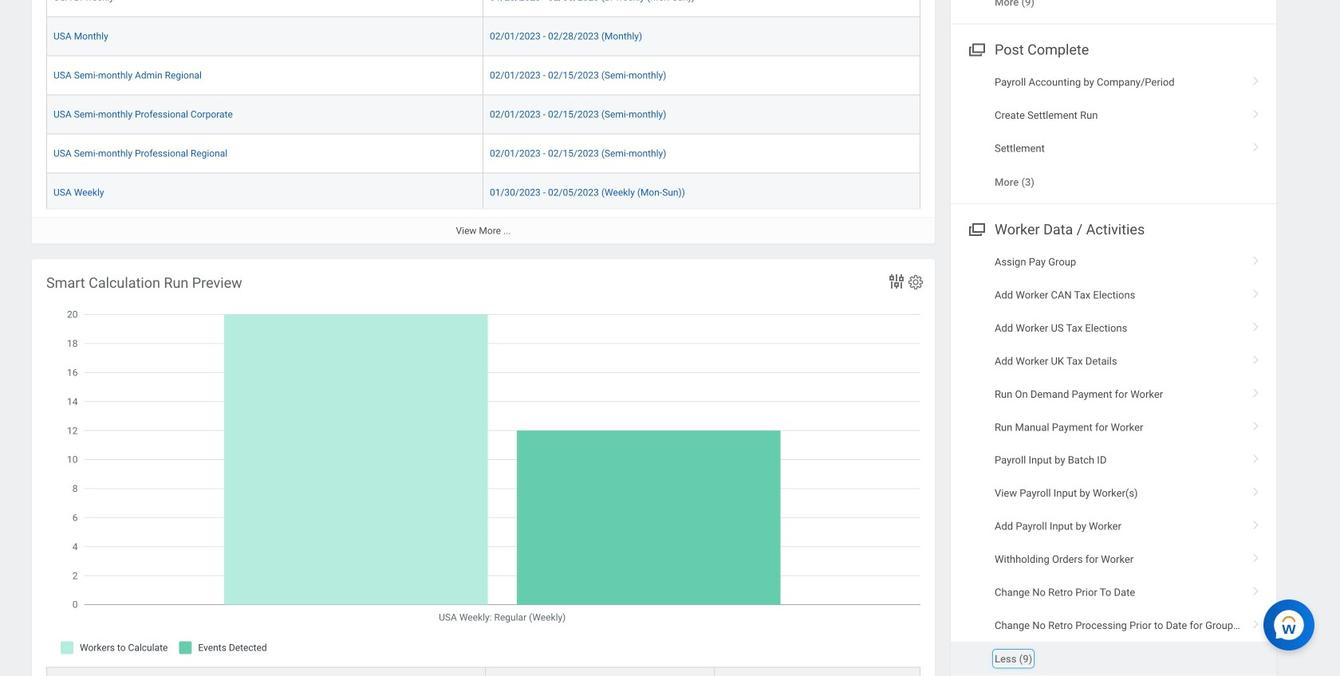 Task type: locate. For each thing, give the bounding box(es) containing it.
1 chevron right image from the top
[[1247, 104, 1267, 120]]

list
[[951, 66, 1277, 199], [951, 246, 1277, 676]]

list for menu group image
[[951, 246, 1277, 676]]

3 row from the top
[[46, 56, 921, 95]]

row
[[46, 0, 921, 17], [46, 17, 921, 56], [46, 56, 921, 95], [46, 95, 921, 134], [46, 134, 921, 173], [46, 173, 921, 213], [46, 667, 921, 677]]

0 vertical spatial list
[[951, 66, 1277, 199]]

2 list from the top
[[951, 246, 1277, 676]]

4 chevron right image from the top
[[1247, 416, 1267, 432]]

5 chevron right image from the top
[[1247, 449, 1267, 465]]

3 chevron right image from the top
[[1247, 350, 1267, 366]]

1 vertical spatial list
[[951, 246, 1277, 676]]

chevron right image
[[1247, 104, 1267, 120], [1247, 137, 1267, 153], [1247, 251, 1267, 267], [1247, 284, 1267, 300], [1247, 383, 1267, 399], [1247, 548, 1267, 564]]

chevron right image
[[1247, 71, 1267, 87], [1247, 317, 1267, 333], [1247, 350, 1267, 366], [1247, 416, 1267, 432], [1247, 449, 1267, 465], [1247, 482, 1267, 498], [1247, 515, 1267, 531], [1247, 581, 1267, 597], [1247, 614, 1267, 630]]

3 chevron right image from the top
[[1247, 251, 1267, 267]]

1 row from the top
[[46, 0, 921, 17]]

regular payroll processing element
[[32, 0, 935, 244]]

1 list from the top
[[951, 66, 1277, 199]]

7 row from the top
[[46, 667, 921, 677]]

smart calculation run preview element
[[32, 260, 935, 677]]

list item
[[951, 643, 1277, 676]]

5 chevron right image from the top
[[1247, 383, 1267, 399]]



Task type: vqa. For each thing, say whether or not it's contained in the screenshot.
'Bereavement'
no



Task type: describe. For each thing, give the bounding box(es) containing it.
row inside smart calculation run preview element
[[46, 667, 921, 677]]

6 chevron right image from the top
[[1247, 548, 1267, 564]]

2 row from the top
[[46, 17, 921, 56]]

list for menu group icon
[[951, 66, 1277, 199]]

configure smart calculation run preview image
[[907, 274, 925, 291]]

4 chevron right image from the top
[[1247, 284, 1267, 300]]

7 chevron right image from the top
[[1247, 515, 1267, 531]]

menu group image
[[966, 38, 987, 59]]

2 chevron right image from the top
[[1247, 317, 1267, 333]]

6 chevron right image from the top
[[1247, 482, 1267, 498]]

4 row from the top
[[46, 95, 921, 134]]

6 row from the top
[[46, 173, 921, 213]]

1 chevron right image from the top
[[1247, 71, 1267, 87]]

2 chevron right image from the top
[[1247, 137, 1267, 153]]

9 chevron right image from the top
[[1247, 614, 1267, 630]]

5 row from the top
[[46, 134, 921, 173]]

menu group image
[[966, 218, 987, 239]]

configure and view chart data image
[[887, 272, 907, 291]]

8 chevron right image from the top
[[1247, 581, 1267, 597]]



